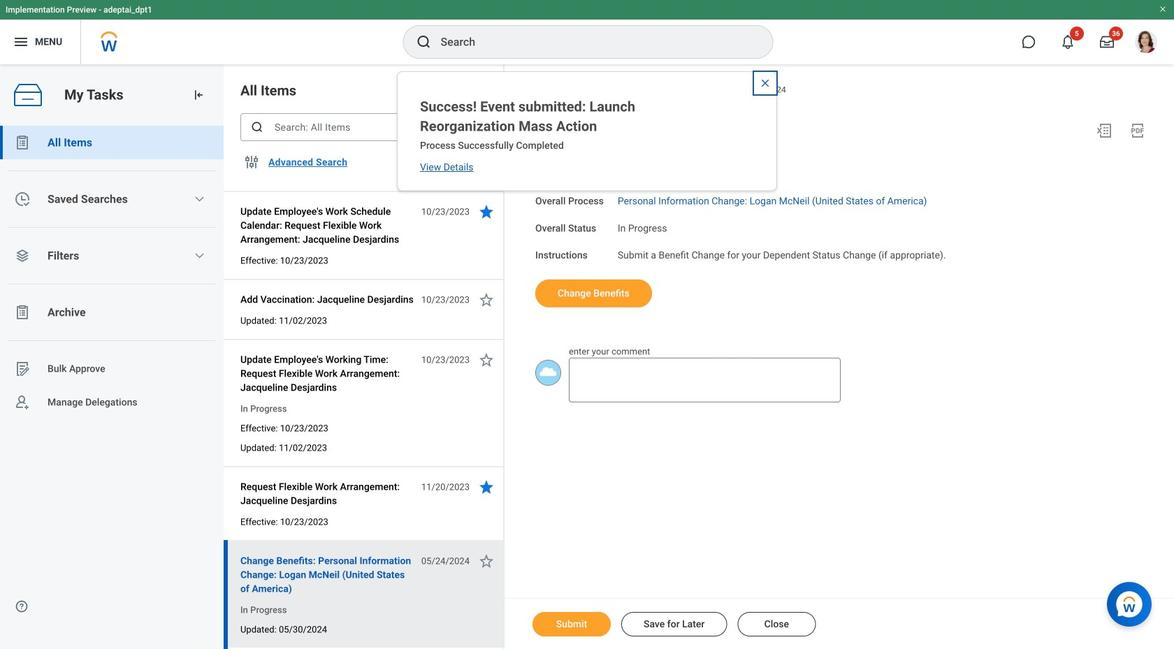 Task type: describe. For each thing, give the bounding box(es) containing it.
search image
[[250, 120, 264, 134]]

1 star image from the top
[[478, 203, 495, 220]]

search image
[[416, 34, 432, 50]]

configure image
[[243, 154, 260, 171]]

Search: All Items text field
[[241, 113, 450, 141]]

justify image
[[13, 34, 29, 50]]

view printable version (pdf) image
[[1130, 122, 1147, 139]]

profile logan mcneil image
[[1136, 31, 1158, 56]]

chevron down image for clock check icon at top
[[194, 194, 205, 205]]

4 star image from the top
[[478, 479, 495, 496]]

item list element
[[224, 0, 505, 650]]

2 star image from the top
[[478, 292, 495, 308]]

export to excel image
[[1096, 122, 1113, 139]]

clipboard image
[[14, 134, 31, 151]]

notifications large image
[[1061, 35, 1075, 49]]

transformation import image
[[192, 88, 206, 102]]



Task type: locate. For each thing, give the bounding box(es) containing it.
close environment banner image
[[1159, 5, 1168, 13]]

banner
[[0, 0, 1175, 64]]

Search Workday  search field
[[441, 27, 744, 57]]

process successfully completed element
[[420, 140, 567, 151]]

clock check image
[[14, 191, 31, 208]]

perspective image
[[14, 248, 31, 264]]

inbox large image
[[1101, 35, 1115, 49]]

clipboard image
[[14, 304, 31, 321]]

user plus image
[[14, 394, 31, 411]]

3 star image from the top
[[478, 352, 495, 368]]

action bar region
[[505, 599, 1175, 650]]

star image
[[478, 203, 495, 220], [478, 292, 495, 308], [478, 352, 495, 368], [478, 479, 495, 496]]

list
[[0, 126, 224, 618]]

2 chevron down image from the top
[[194, 250, 205, 262]]

rename image
[[14, 361, 31, 378]]

star image
[[478, 553, 495, 570]]

close image
[[760, 78, 771, 89]]

chevron down image
[[194, 194, 205, 205], [194, 250, 205, 262]]

1 chevron down image from the top
[[194, 194, 205, 205]]

1 vertical spatial chevron down image
[[194, 250, 205, 262]]

dialog
[[397, 71, 778, 191]]

question outline image
[[15, 600, 29, 614]]

None text field
[[569, 358, 841, 403]]

chevron down image for perspective 'image'
[[194, 250, 205, 262]]

0 vertical spatial chevron down image
[[194, 194, 205, 205]]



Task type: vqa. For each thing, say whether or not it's contained in the screenshot.
bottommost chevron down icon
yes



